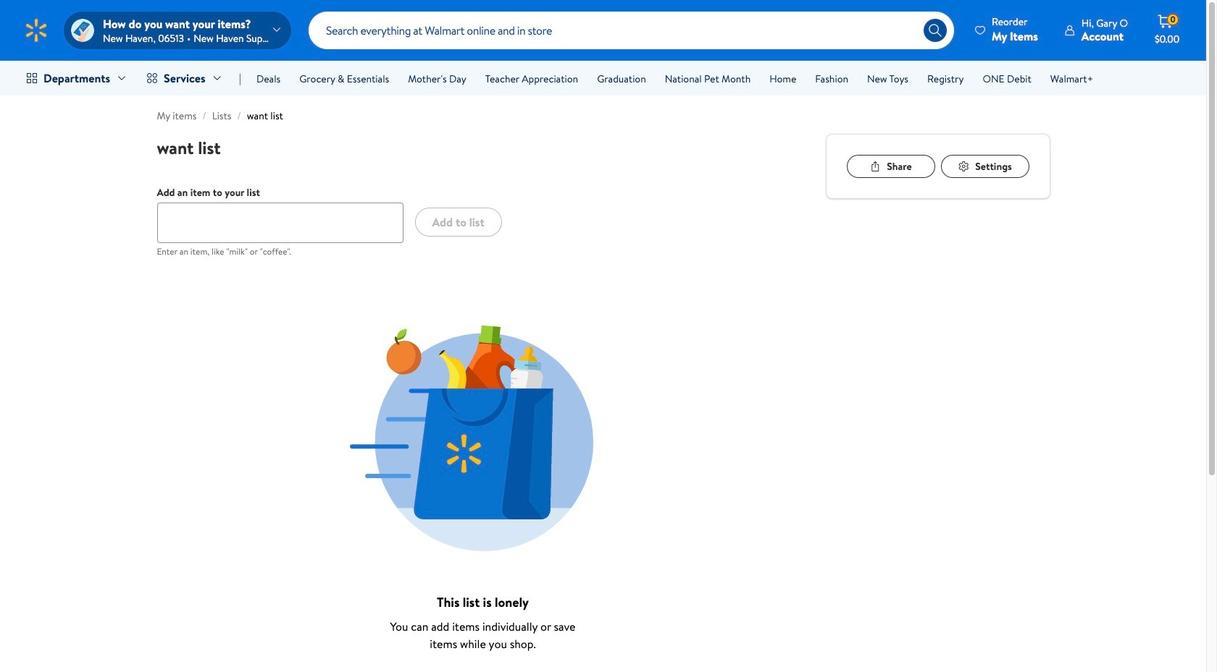 Task type: locate. For each thing, give the bounding box(es) containing it.
 image
[[71, 19, 94, 42]]

Walmart Site-Wide search field
[[309, 12, 954, 49]]

search icon image
[[928, 23, 942, 38]]

None text field
[[157, 203, 403, 243]]

Search search field
[[309, 12, 954, 49]]



Task type: describe. For each thing, give the bounding box(es) containing it.
walmart homepage image
[[23, 17, 49, 43]]



Task type: vqa. For each thing, say whether or not it's contained in the screenshot.
 icon
yes



